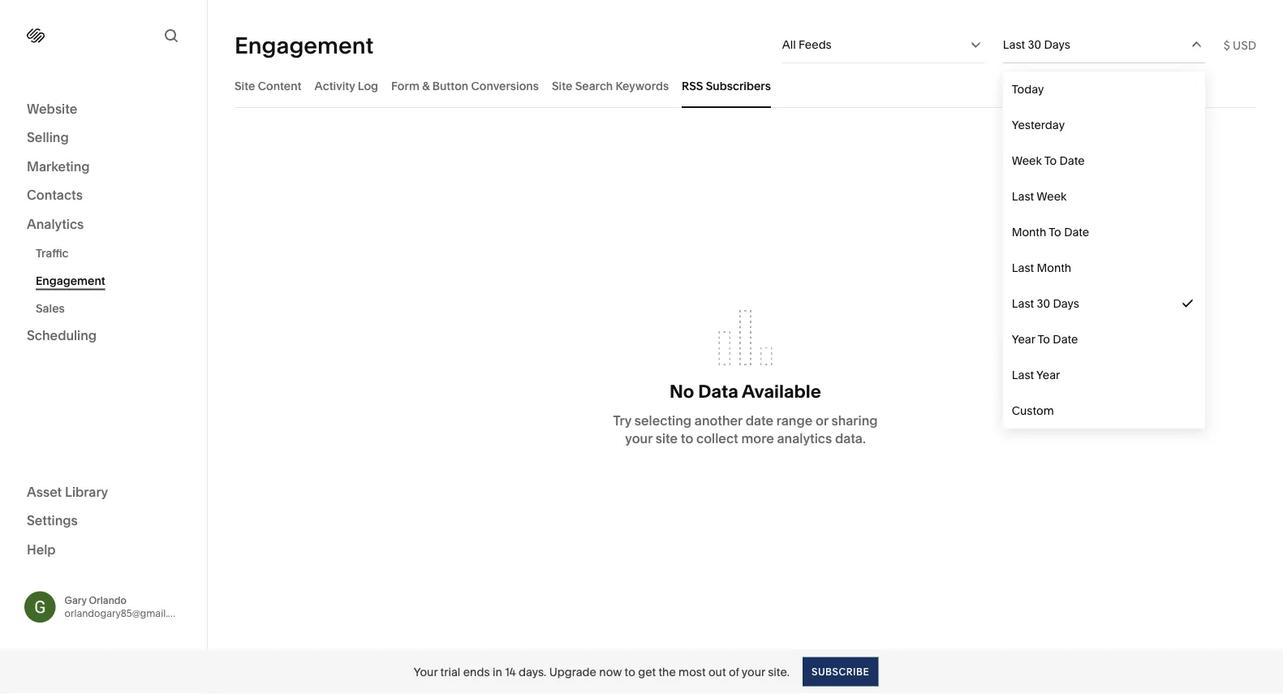 Task type: describe. For each thing, give the bounding box(es) containing it.
rss subscribers button
[[682, 63, 771, 108]]

yesterday
[[1012, 118, 1065, 132]]

1 horizontal spatial engagement
[[235, 31, 374, 59]]

analytics
[[27, 216, 84, 232]]

to for month
[[1049, 225, 1062, 239]]

data.
[[835, 430, 866, 446]]

sales link
[[36, 294, 189, 322]]

available
[[742, 380, 821, 402]]

upgrade
[[549, 665, 597, 679]]

website
[[27, 101, 77, 116]]

last year
[[1012, 368, 1060, 382]]

site search keywords
[[552, 79, 669, 93]]

gary orlando orlandogary85@gmail.com
[[65, 594, 188, 619]]

asset
[[27, 484, 62, 500]]

last down month to date
[[1012, 261, 1034, 275]]

1 vertical spatial month
[[1037, 261, 1072, 275]]

settings
[[27, 513, 78, 528]]

orlando
[[89, 594, 127, 606]]

14
[[505, 665, 516, 679]]

subscribe button
[[803, 657, 878, 686]]

days inside button
[[1044, 38, 1071, 52]]

marketing
[[27, 158, 90, 174]]

more
[[741, 430, 774, 446]]

site for site content
[[235, 79, 255, 93]]

custom
[[1012, 404, 1054, 418]]

last up custom
[[1012, 368, 1034, 382]]

trial
[[440, 665, 461, 679]]

date for year to date
[[1053, 332, 1078, 346]]

month to date
[[1012, 225, 1089, 239]]

selecting
[[635, 412, 692, 428]]

analytics
[[777, 430, 832, 446]]

last 30 days button
[[1003, 27, 1206, 63]]

to inside try selecting another date range or sharing your site to collect more analytics data.
[[681, 430, 693, 446]]

rss subscribers
[[682, 79, 771, 93]]

conversions
[[471, 79, 539, 93]]

0 vertical spatial week
[[1012, 154, 1042, 168]]

contacts
[[27, 187, 83, 203]]

engagement link
[[36, 267, 189, 294]]

all
[[782, 38, 796, 52]]

last week
[[1012, 190, 1067, 203]]

site for site search keywords
[[552, 79, 573, 93]]

All Feeds field
[[782, 27, 985, 63]]

most
[[679, 665, 706, 679]]

last 30 days inside button
[[1003, 38, 1071, 52]]

collect
[[697, 430, 738, 446]]

of
[[729, 665, 739, 679]]

subscribe
[[812, 666, 870, 677]]

$ usd
[[1224, 38, 1257, 52]]

orlandogary85@gmail.com
[[65, 607, 188, 619]]

analytics link
[[27, 215, 180, 234]]

ends
[[463, 665, 490, 679]]

activity
[[315, 79, 355, 93]]

asset library
[[27, 484, 108, 500]]

tab list containing site content
[[235, 63, 1257, 108]]

&
[[422, 79, 430, 93]]

marketing link
[[27, 157, 180, 177]]

site
[[656, 430, 678, 446]]

traffic link
[[36, 239, 189, 267]]

range
[[777, 412, 813, 428]]

to for year
[[1038, 332, 1050, 346]]

activity log button
[[315, 63, 378, 108]]

form
[[391, 79, 420, 93]]

your trial ends in 14 days. upgrade now to get the most out of your site.
[[414, 665, 790, 679]]

feeds
[[799, 38, 832, 52]]

last month
[[1012, 261, 1072, 275]]

gary
[[65, 594, 87, 606]]

last inside button
[[1003, 38, 1025, 52]]

subscribers
[[706, 79, 771, 93]]

activity log
[[315, 79, 378, 93]]

0 horizontal spatial to
[[625, 665, 635, 679]]

no
[[670, 380, 694, 402]]

last down last month
[[1012, 297, 1034, 310]]

library
[[65, 484, 108, 500]]

1 vertical spatial week
[[1037, 190, 1067, 203]]

selling
[[27, 129, 69, 145]]

sharing
[[832, 412, 878, 428]]



Task type: vqa. For each thing, say whether or not it's contained in the screenshot.
Dropdown icon
no



Task type: locate. For each thing, give the bounding box(es) containing it.
1 vertical spatial to
[[1049, 225, 1062, 239]]

site search keywords button
[[552, 63, 669, 108]]

1 horizontal spatial site
[[552, 79, 573, 93]]

1 horizontal spatial year
[[1037, 368, 1060, 382]]

site content button
[[235, 63, 302, 108]]

in
[[493, 665, 502, 679]]

your inside try selecting another date range or sharing your site to collect more analytics data.
[[625, 430, 653, 446]]

year up last year
[[1012, 332, 1035, 346]]

data
[[698, 380, 738, 402]]

traffic
[[36, 246, 69, 260]]

month
[[1012, 225, 1047, 239], [1037, 261, 1072, 275]]

$
[[1224, 38, 1230, 52]]

site left search
[[552, 79, 573, 93]]

0 vertical spatial 30
[[1028, 38, 1041, 52]]

last 30 days
[[1003, 38, 1071, 52], [1012, 297, 1080, 310]]

1 vertical spatial date
[[1064, 225, 1089, 239]]

1 vertical spatial your
[[742, 665, 765, 679]]

help link
[[27, 541, 56, 558]]

website link
[[27, 100, 180, 119]]

site
[[235, 79, 255, 93], [552, 79, 573, 93]]

year
[[1012, 332, 1035, 346], [1037, 368, 1060, 382]]

0 horizontal spatial year
[[1012, 332, 1035, 346]]

to up last month
[[1049, 225, 1062, 239]]

month down last week
[[1012, 225, 1047, 239]]

your right of
[[742, 665, 765, 679]]

engagement
[[235, 31, 374, 59], [36, 274, 105, 287]]

year down year to date
[[1037, 368, 1060, 382]]

selling link
[[27, 129, 180, 148]]

to up last week
[[1044, 154, 1057, 168]]

to right site
[[681, 430, 693, 446]]

1 horizontal spatial to
[[681, 430, 693, 446]]

form & button conversions
[[391, 79, 539, 93]]

year to date
[[1012, 332, 1078, 346]]

to
[[681, 430, 693, 446], [625, 665, 635, 679]]

1 horizontal spatial your
[[742, 665, 765, 679]]

scheduling link
[[27, 327, 180, 346]]

month down month to date
[[1037, 261, 1072, 275]]

week to date
[[1012, 154, 1085, 168]]

log
[[358, 79, 378, 93]]

usd
[[1233, 38, 1257, 52]]

tab list
[[235, 63, 1257, 108]]

30
[[1028, 38, 1041, 52], [1037, 297, 1050, 310]]

sales
[[36, 301, 65, 315]]

try
[[613, 412, 632, 428]]

date
[[1060, 154, 1085, 168], [1064, 225, 1089, 239], [1053, 332, 1078, 346]]

2 vertical spatial date
[[1053, 332, 1078, 346]]

your
[[625, 430, 653, 446], [742, 665, 765, 679]]

0 vertical spatial days
[[1044, 38, 1071, 52]]

30 up today
[[1028, 38, 1041, 52]]

search
[[575, 79, 613, 93]]

keywords
[[616, 79, 669, 93]]

0 vertical spatial month
[[1012, 225, 1047, 239]]

date up last year
[[1053, 332, 1078, 346]]

no data available
[[670, 380, 821, 402]]

1 site from the left
[[235, 79, 255, 93]]

1 vertical spatial 30
[[1037, 297, 1050, 310]]

1 vertical spatial last 30 days
[[1012, 297, 1080, 310]]

out
[[709, 665, 726, 679]]

1 vertical spatial days
[[1053, 297, 1080, 310]]

0 vertical spatial date
[[1060, 154, 1085, 168]]

0 horizontal spatial site
[[235, 79, 255, 93]]

site inside button
[[235, 79, 255, 93]]

0 vertical spatial your
[[625, 430, 653, 446]]

date for month to date
[[1064, 225, 1089, 239]]

0 horizontal spatial engagement
[[36, 274, 105, 287]]

to up last year
[[1038, 332, 1050, 346]]

your down "try"
[[625, 430, 653, 446]]

form & button conversions button
[[391, 63, 539, 108]]

0 vertical spatial to
[[681, 430, 693, 446]]

days
[[1044, 38, 1071, 52], [1053, 297, 1080, 310]]

engagement up content
[[235, 31, 374, 59]]

asset library link
[[27, 483, 180, 502]]

1 vertical spatial engagement
[[36, 274, 105, 287]]

site inside button
[[552, 79, 573, 93]]

last 30 days up today
[[1003, 38, 1071, 52]]

content
[[258, 79, 302, 93]]

button
[[432, 79, 469, 93]]

to for week
[[1044, 154, 1057, 168]]

contacts link
[[27, 186, 180, 205]]

your
[[414, 665, 438, 679]]

last up today
[[1003, 38, 1025, 52]]

try selecting another date range or sharing your site to collect more analytics data.
[[613, 412, 878, 446]]

get
[[638, 665, 656, 679]]

another
[[695, 412, 743, 428]]

help
[[27, 541, 56, 557]]

date for week to date
[[1060, 154, 1085, 168]]

scheduling
[[27, 328, 97, 343]]

all feeds
[[782, 38, 832, 52]]

now
[[599, 665, 622, 679]]

site left content
[[235, 79, 255, 93]]

30 up year to date
[[1037, 297, 1050, 310]]

0 vertical spatial engagement
[[235, 31, 374, 59]]

site.
[[768, 665, 790, 679]]

week down yesterday
[[1012, 154, 1042, 168]]

date up last month
[[1064, 225, 1089, 239]]

or
[[816, 412, 828, 428]]

0 vertical spatial year
[[1012, 332, 1035, 346]]

last
[[1003, 38, 1025, 52], [1012, 190, 1034, 203], [1012, 261, 1034, 275], [1012, 297, 1034, 310], [1012, 368, 1034, 382]]

site content
[[235, 79, 302, 93]]

2 vertical spatial to
[[1038, 332, 1050, 346]]

1 vertical spatial to
[[625, 665, 635, 679]]

1 vertical spatial year
[[1037, 368, 1060, 382]]

days.
[[519, 665, 547, 679]]

date up last week
[[1060, 154, 1085, 168]]

last down week to date
[[1012, 190, 1034, 203]]

settings link
[[27, 512, 180, 531]]

the
[[659, 665, 676, 679]]

0 vertical spatial to
[[1044, 154, 1057, 168]]

30 inside button
[[1028, 38, 1041, 52]]

to left get
[[625, 665, 635, 679]]

to
[[1044, 154, 1057, 168], [1049, 225, 1062, 239], [1038, 332, 1050, 346]]

last 30 days up year to date
[[1012, 297, 1080, 310]]

week up month to date
[[1037, 190, 1067, 203]]

date
[[746, 412, 774, 428]]

week
[[1012, 154, 1042, 168], [1037, 190, 1067, 203]]

0 horizontal spatial your
[[625, 430, 653, 446]]

0 vertical spatial last 30 days
[[1003, 38, 1071, 52]]

engagement down "traffic"
[[36, 274, 105, 287]]

rss
[[682, 79, 703, 93]]

today
[[1012, 82, 1044, 96]]

2 site from the left
[[552, 79, 573, 93]]



